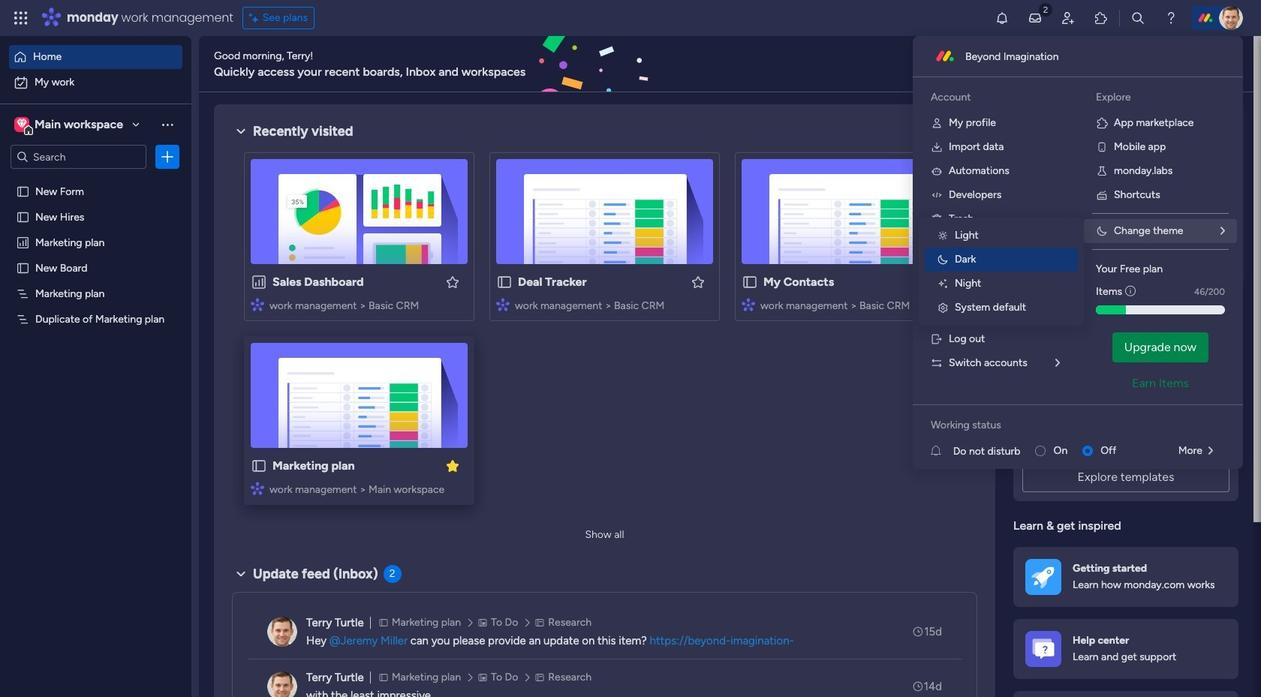 Task type: describe. For each thing, give the bounding box(es) containing it.
update feed image
[[1028, 11, 1043, 26]]

my profile image
[[931, 117, 943, 129]]

2 element
[[383, 565, 401, 583]]

2 workspace image from the left
[[17, 116, 27, 133]]

workspace selection element
[[14, 116, 125, 135]]

0 horizontal spatial public board image
[[16, 209, 30, 224]]

2 horizontal spatial public board image
[[496, 274, 513, 291]]

check circle image
[[1036, 198, 1046, 210]]

component image
[[251, 482, 264, 495]]

add to favorites image
[[445, 274, 460, 289]]

0 vertical spatial invite members image
[[1061, 11, 1076, 26]]

1 vertical spatial terry turtle image
[[267, 672, 297, 697]]

public dashboard image
[[16, 235, 30, 249]]

v2 surfce notifications image
[[931, 443, 953, 459]]

administration image
[[931, 261, 943, 273]]

1 horizontal spatial list arrow image
[[1209, 446, 1213, 456]]

1 horizontal spatial public board image
[[251, 458, 267, 474]]

dark image
[[937, 254, 949, 266]]

list arrow image for the switch accounts image
[[1056, 358, 1060, 369]]

terry turtle image
[[267, 617, 297, 647]]

quick search results list box
[[232, 140, 978, 523]]

archive image
[[931, 237, 943, 249]]

1 add to favorites image from the left
[[691, 274, 706, 289]]

switch accounts image
[[931, 357, 943, 369]]

1 vertical spatial option
[[9, 71, 182, 95]]

developers image
[[931, 189, 943, 201]]

0 vertical spatial terry turtle image
[[1219, 6, 1243, 30]]

remove from favorites image
[[445, 458, 460, 473]]

2 image
[[1039, 1, 1053, 18]]

1 workspace image from the left
[[14, 116, 29, 133]]

2 add to favorites image from the left
[[936, 274, 951, 289]]

night image
[[937, 278, 949, 290]]

0 horizontal spatial invite members image
[[931, 309, 943, 321]]

list arrow image for change theme icon
[[1221, 226, 1225, 236]]

monday marketplace image
[[1094, 11, 1109, 26]]

help center element
[[1014, 619, 1239, 679]]

2 vertical spatial option
[[0, 178, 191, 181]]

mobile app image
[[1096, 141, 1108, 153]]

monday.labs image
[[1096, 165, 1108, 177]]

templates image image
[[1027, 302, 1225, 406]]



Task type: locate. For each thing, give the bounding box(es) containing it.
public board image
[[16, 209, 30, 224], [496, 274, 513, 291], [251, 458, 267, 474]]

0 horizontal spatial list arrow image
[[1056, 358, 1060, 369]]

0 vertical spatial option
[[9, 45, 182, 69]]

workspace image
[[14, 116, 29, 133], [17, 116, 27, 133]]

1 vertical spatial public board image
[[496, 274, 513, 291]]

terry turtle image down terry turtle image
[[267, 672, 297, 697]]

shortcuts image
[[1096, 189, 1108, 201]]

public board image right add to favorites icon
[[496, 274, 513, 291]]

public dashboard image
[[251, 274, 267, 291]]

automations image
[[931, 165, 943, 177]]

1 vertical spatial list arrow image
[[1056, 358, 1060, 369]]

2 vertical spatial list arrow image
[[1209, 446, 1213, 456]]

v2 user feedback image
[[1026, 56, 1037, 73]]

0 vertical spatial public board image
[[16, 209, 30, 224]]

see plans image
[[249, 10, 263, 26]]

1 vertical spatial invite members image
[[931, 309, 943, 321]]

0 horizontal spatial terry turtle image
[[267, 672, 297, 697]]

v2 info image
[[1125, 284, 1136, 300]]

terry turtle image right help icon
[[1219, 6, 1243, 30]]

public board image up public dashboard image
[[16, 209, 30, 224]]

1 horizontal spatial add to favorites image
[[936, 274, 951, 289]]

public board image up component image
[[251, 458, 267, 474]]

close recently visited image
[[232, 122, 250, 140]]

trash image
[[931, 213, 943, 225]]

notifications image
[[995, 11, 1010, 26]]

search everything image
[[1131, 11, 1146, 26]]

teams image
[[931, 285, 943, 297]]

1 horizontal spatial invite members image
[[1061, 11, 1076, 26]]

2 vertical spatial public board image
[[251, 458, 267, 474]]

workspace options image
[[160, 117, 175, 132]]

0 horizontal spatial add to favorites image
[[691, 274, 706, 289]]

help image
[[1164, 11, 1179, 26]]

Search in workspace field
[[32, 148, 125, 166]]

getting started element
[[1014, 547, 1239, 607]]

1 horizontal spatial terry turtle image
[[1219, 6, 1243, 30]]

option
[[9, 45, 182, 69], [9, 71, 182, 95], [0, 178, 191, 181]]

invite members image right '2' image
[[1061, 11, 1076, 26]]

system default image
[[937, 302, 949, 314]]

list box
[[0, 175, 191, 534]]

2 horizontal spatial list arrow image
[[1221, 226, 1225, 236]]

select product image
[[14, 11, 29, 26]]

invite members image up log out 'image' at the right
[[931, 309, 943, 321]]

add to favorites image
[[691, 274, 706, 289], [936, 274, 951, 289]]

list arrow image
[[1221, 226, 1225, 236], [1056, 358, 1060, 369], [1209, 446, 1213, 456]]

log out image
[[931, 333, 943, 345]]

invite members image
[[1061, 11, 1076, 26], [931, 309, 943, 321]]

close update feed (inbox) image
[[232, 565, 250, 583]]

options image
[[160, 149, 175, 164]]

change theme image
[[1096, 225, 1108, 237]]

terry turtle image
[[1219, 6, 1243, 30], [267, 672, 297, 697]]

light image
[[937, 230, 949, 242]]

import data image
[[931, 141, 943, 153]]

0 vertical spatial list arrow image
[[1221, 226, 1225, 236]]

public board image
[[16, 184, 30, 198], [16, 261, 30, 275], [742, 274, 758, 291]]



Task type: vqa. For each thing, say whether or not it's contained in the screenshot.
the lottie animation element
no



